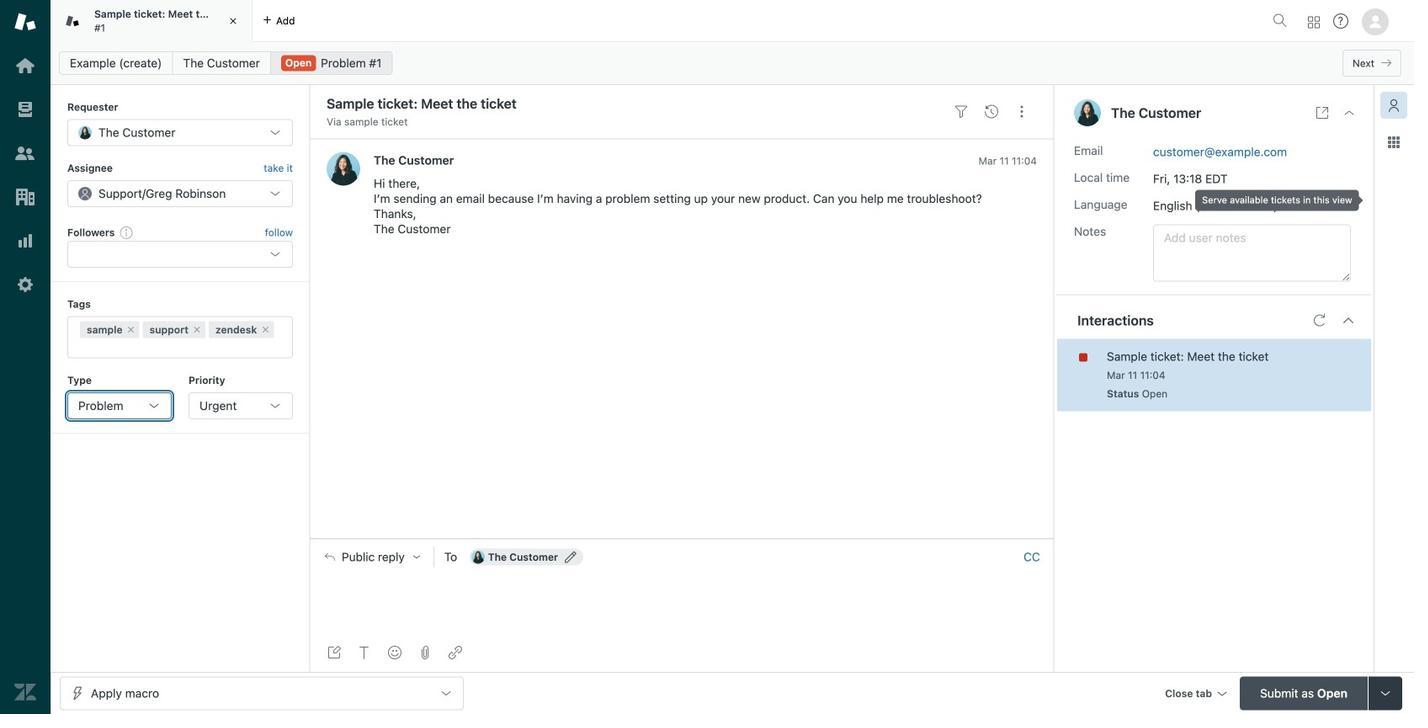 Task type: describe. For each thing, give the bounding box(es) containing it.
customer context image
[[1388, 99, 1401, 112]]

customer@example.com image
[[471, 550, 485, 564]]

tabs tab list
[[51, 0, 1266, 42]]

secondary element
[[51, 46, 1415, 80]]

edit user image
[[565, 551, 577, 563]]

2 remove image from the left
[[260, 325, 271, 335]]

add link (cmd k) image
[[449, 646, 462, 659]]

draft mode image
[[328, 646, 341, 659]]

1 remove image from the left
[[192, 325, 202, 335]]

get help image
[[1334, 13, 1349, 29]]

view more details image
[[1316, 106, 1330, 120]]

hide composer image
[[675, 532, 689, 545]]

1 vertical spatial mar 11 11:04 text field
[[1107, 369, 1166, 381]]

avatar image
[[327, 152, 360, 186]]

add attachment image
[[418, 646, 432, 659]]

reporting image
[[14, 230, 36, 252]]

ticket actions image
[[1016, 105, 1029, 118]]

apps image
[[1388, 136, 1401, 149]]

zendesk products image
[[1309, 16, 1320, 28]]

organizations image
[[14, 186, 36, 208]]



Task type: vqa. For each thing, say whether or not it's contained in the screenshot.
second Remove icon from the left
yes



Task type: locate. For each thing, give the bounding box(es) containing it.
main element
[[0, 0, 51, 714]]

insert emojis image
[[388, 646, 402, 659]]

tab
[[51, 0, 253, 42]]

close image
[[225, 13, 242, 29]]

Subject field
[[323, 93, 943, 114]]

user image
[[1074, 99, 1101, 126]]

views image
[[14, 99, 36, 120]]

info on adding followers image
[[120, 226, 133, 239]]

Mar 11 11:04 text field
[[979, 155, 1037, 167], [1107, 369, 1166, 381]]

admin image
[[14, 274, 36, 296]]

0 vertical spatial mar 11 11:04 text field
[[979, 155, 1037, 167]]

remove image
[[126, 325, 136, 335]]

get started image
[[14, 55, 36, 77]]

1 horizontal spatial remove image
[[260, 325, 271, 335]]

close image
[[1343, 106, 1357, 120]]

0 horizontal spatial mar 11 11:04 text field
[[979, 155, 1037, 167]]

filter image
[[955, 105, 968, 118]]

zendesk support image
[[14, 11, 36, 33]]

zendesk image
[[14, 681, 36, 703]]

1 horizontal spatial mar 11 11:04 text field
[[1107, 369, 1166, 381]]

displays possible ticket submission types image
[[1379, 687, 1393, 700]]

format text image
[[358, 646, 371, 659]]

remove image
[[192, 325, 202, 335], [260, 325, 271, 335]]

customers image
[[14, 142, 36, 164]]

events image
[[985, 105, 999, 118]]

Add user notes text field
[[1154, 224, 1351, 282]]

0 horizontal spatial remove image
[[192, 325, 202, 335]]



